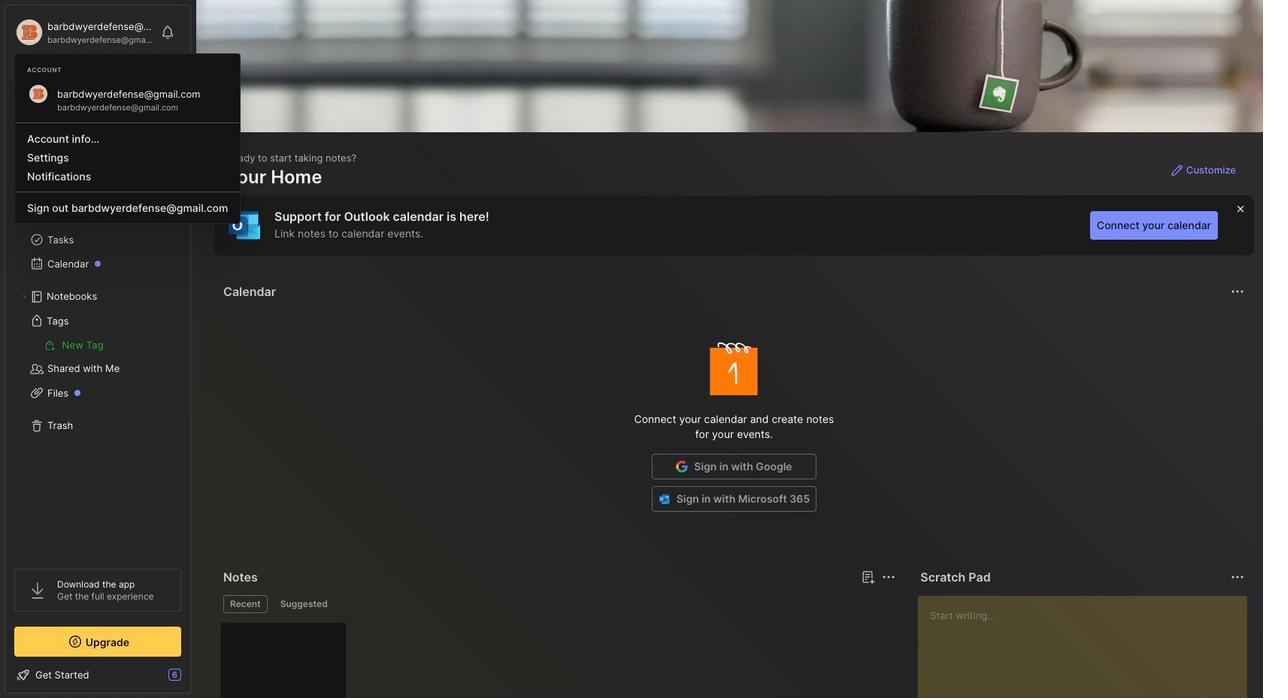 Task type: describe. For each thing, give the bounding box(es) containing it.
click to collapse image
[[190, 671, 201, 689]]

expand notebooks image
[[20, 293, 29, 302]]

2 tab from the left
[[274, 596, 335, 614]]

dropdown list menu
[[15, 117, 240, 217]]

Start writing… text field
[[931, 597, 1247, 699]]

Search text field
[[41, 77, 168, 91]]

none search field inside main element
[[41, 74, 168, 93]]



Task type: locate. For each thing, give the bounding box(es) containing it.
0 horizontal spatial tab
[[223, 596, 268, 614]]

More actions field
[[1228, 281, 1249, 302], [879, 567, 900, 588], [1228, 567, 1249, 588]]

main element
[[0, 0, 196, 699]]

group inside main element
[[14, 333, 181, 357]]

more actions image
[[1229, 283, 1247, 301], [881, 569, 899, 587], [1229, 569, 1247, 587]]

None search field
[[41, 74, 168, 93]]

1 horizontal spatial tab
[[274, 596, 335, 614]]

1 tab from the left
[[223, 596, 268, 614]]

Help and Learning task checklist field
[[5, 664, 190, 688]]

tab list
[[223, 596, 894, 614]]

tab
[[223, 596, 268, 614], [274, 596, 335, 614]]

tree
[[5, 147, 190, 556]]

group
[[14, 333, 181, 357]]

Account field
[[14, 17, 153, 47]]

tree inside main element
[[5, 147, 190, 556]]



Task type: vqa. For each thing, say whether or not it's contained in the screenshot.
"tab"
yes



